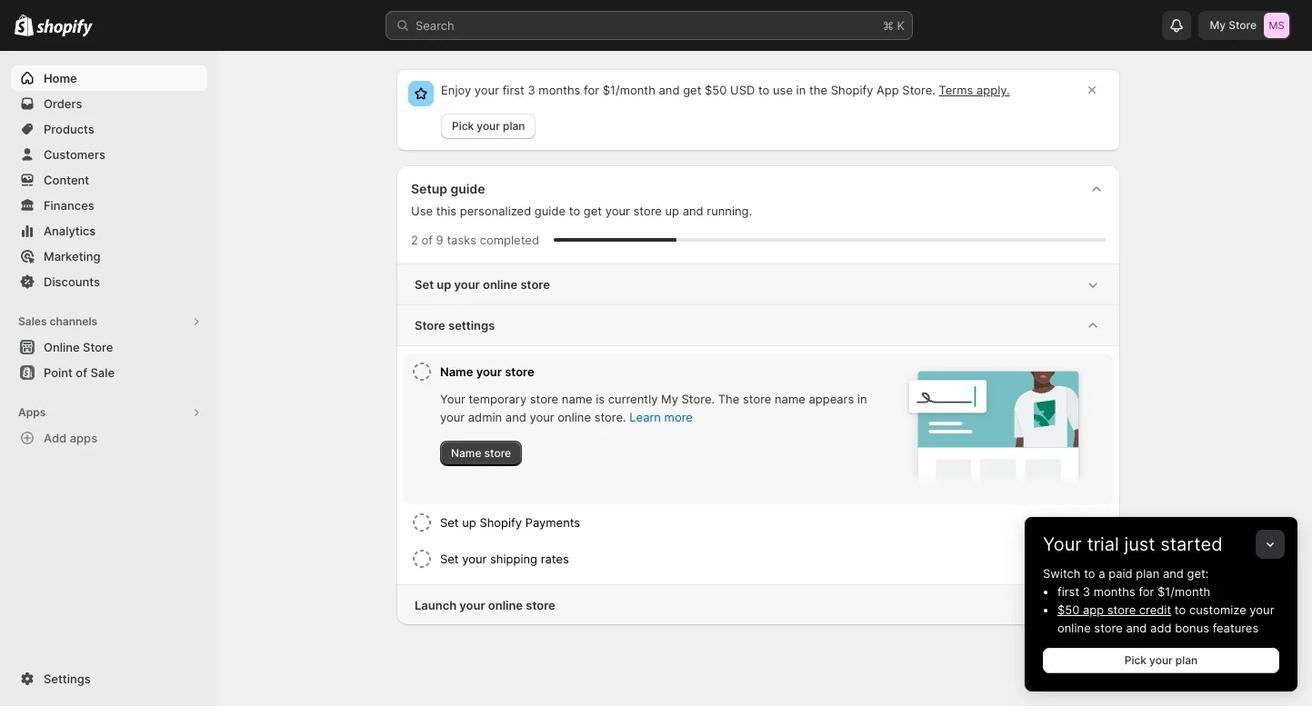 Task type: describe. For each thing, give the bounding box(es) containing it.
sales
[[18, 315, 47, 328]]

of for 9
[[422, 233, 433, 247]]

customers link
[[11, 142, 207, 167]]

my store image
[[1264, 13, 1290, 38]]

home
[[44, 71, 77, 85]]

store settings
[[415, 318, 495, 333]]

customize
[[1189, 603, 1247, 618]]

completed
[[480, 233, 539, 247]]

currently
[[608, 392, 658, 407]]

marketing
[[44, 249, 101, 264]]

0 horizontal spatial get
[[584, 204, 602, 218]]

your trial just started
[[1043, 534, 1223, 556]]

your inside to customize your online store and add bonus features
[[1250, 603, 1275, 618]]

to left the "use"
[[758, 83, 770, 97]]

orders link
[[11, 91, 207, 116]]

first inside the your trial just started element
[[1058, 585, 1080, 599]]

name your store
[[440, 365, 534, 379]]

0 horizontal spatial guide
[[451, 181, 485, 196]]

launch your online store
[[415, 598, 555, 613]]

online store link
[[11, 335, 207, 360]]

2 name from the left
[[775, 392, 806, 407]]

k
[[897, 18, 905, 33]]

store. inside your temporary store name is currently my store. the store name appears in your admin and your online store.
[[682, 392, 715, 407]]

store down completed at the top
[[521, 277, 550, 292]]

and inside your temporary store name is currently my store. the store name appears in your admin and your online store.
[[506, 410, 526, 425]]

the
[[809, 83, 828, 97]]

store right the
[[743, 392, 772, 407]]

set for set your shipping rates
[[440, 552, 459, 567]]

temporary
[[469, 392, 527, 407]]

switch to a paid plan and get:
[[1043, 567, 1209, 581]]

settings
[[448, 318, 495, 333]]

launch
[[415, 598, 457, 613]]

0 vertical spatial shopify
[[831, 83, 873, 97]]

months inside the your trial just started element
[[1094, 585, 1136, 599]]

switch
[[1043, 567, 1081, 581]]

sales channels
[[18, 315, 97, 328]]

finances
[[44, 198, 94, 213]]

your trial just started element
[[1025, 565, 1298, 692]]

store inside dropdown button
[[505, 365, 534, 379]]

your inside dropdown button
[[462, 552, 487, 567]]

name for name store
[[451, 447, 482, 460]]

trial
[[1087, 534, 1119, 556]]

content link
[[11, 167, 207, 193]]

apps button
[[11, 400, 207, 426]]

store left running.
[[633, 204, 662, 218]]

your trial just started button
[[1025, 517, 1298, 556]]

products
[[44, 122, 94, 136]]

store right temporary
[[530, 392, 559, 407]]

finances link
[[11, 193, 207, 218]]

this
[[436, 204, 457, 218]]

apps
[[70, 431, 97, 446]]

plan for pick your plan link inside the the your trial just started element
[[1176, 654, 1198, 668]]

up for set up shopify payments
[[462, 516, 476, 530]]

app
[[877, 83, 899, 97]]

set up your online store
[[415, 277, 550, 292]]

mark set up shopify payments as done image
[[411, 512, 433, 534]]

0 horizontal spatial in
[[796, 83, 806, 97]]

bonus
[[1175, 621, 1210, 636]]

0 vertical spatial 3
[[528, 83, 535, 97]]

store for my store
[[1229, 18, 1257, 32]]

0 vertical spatial months
[[539, 83, 581, 97]]

to inside to customize your online store and add bonus features
[[1175, 603, 1186, 618]]

online store button
[[0, 335, 218, 360]]

settings
[[44, 672, 91, 687]]

add
[[1151, 621, 1172, 636]]

mark name your store as done image
[[411, 361, 433, 383]]

up for set up your online store
[[437, 277, 451, 292]]

name store
[[451, 447, 511, 460]]

in inside your temporary store name is currently my store. the store name appears in your admin and your online store.
[[857, 392, 867, 407]]

enjoy
[[441, 83, 471, 97]]

mark set your shipping rates as done image
[[411, 548, 433, 570]]

0 vertical spatial first
[[503, 83, 525, 97]]

pick for pick your plan link inside the the your trial just started element
[[1125, 654, 1147, 668]]

name your store element
[[440, 390, 873, 467]]

store inside dropdown button
[[415, 318, 445, 333]]

plan for left pick your plan link
[[503, 119, 525, 133]]

set for set up your online store
[[415, 277, 434, 292]]

more
[[664, 410, 693, 425]]

my inside your temporary store name is currently my store. the store name appears in your admin and your online store.
[[661, 392, 678, 407]]

home link
[[11, 65, 207, 91]]

$50 app store credit
[[1058, 603, 1172, 618]]

payments
[[525, 516, 580, 530]]

customers
[[44, 147, 105, 162]]

store down rates
[[526, 598, 555, 613]]

terms
[[939, 83, 973, 97]]

enjoy your first 3 months for $1/month and get $50 usd to use in the shopify app store. terms apply.
[[441, 83, 1010, 97]]

$50 inside the your trial just started element
[[1058, 603, 1080, 618]]

admin
[[468, 410, 502, 425]]

discounts
[[44, 275, 100, 289]]

0 vertical spatial get
[[683, 83, 702, 97]]

channels
[[50, 315, 97, 328]]

and left "get:"
[[1163, 567, 1184, 581]]

discounts link
[[11, 269, 207, 295]]

store down admin
[[484, 447, 511, 460]]

and left running.
[[683, 204, 704, 218]]

apps
[[18, 406, 46, 419]]

appears
[[809, 392, 854, 407]]

1 vertical spatial guide
[[535, 204, 566, 218]]

⌘
[[883, 18, 894, 33]]

online
[[44, 340, 80, 355]]

your for your trial just started
[[1043, 534, 1082, 556]]

learn more link
[[630, 410, 693, 425]]



Task type: locate. For each thing, give the bounding box(es) containing it.
paid
[[1109, 567, 1133, 581]]

apply.
[[977, 83, 1010, 97]]

your inside your temporary store name is currently my store. the store name appears in your admin and your online store.
[[440, 392, 465, 407]]

1 vertical spatial store
[[415, 318, 445, 333]]

and
[[659, 83, 680, 97], [683, 204, 704, 218], [506, 410, 526, 425], [1163, 567, 1184, 581], [1126, 621, 1147, 636]]

name left appears
[[775, 392, 806, 407]]

first right the enjoy
[[503, 83, 525, 97]]

is
[[596, 392, 605, 407]]

0 horizontal spatial first
[[503, 83, 525, 97]]

1 horizontal spatial $1/month
[[1158, 585, 1211, 599]]

store.
[[902, 83, 936, 97], [682, 392, 715, 407]]

1 vertical spatial your
[[1043, 534, 1082, 556]]

0 horizontal spatial your
[[440, 392, 465, 407]]

in left the the
[[796, 83, 806, 97]]

point of sale link
[[11, 360, 207, 386]]

name
[[562, 392, 593, 407], [775, 392, 806, 407]]

1 vertical spatial $50
[[1058, 603, 1080, 618]]

up left running.
[[665, 204, 679, 218]]

app
[[1083, 603, 1104, 618]]

3 up app
[[1083, 585, 1091, 599]]

online down set your shipping rates
[[488, 598, 523, 613]]

1 horizontal spatial name
[[775, 392, 806, 407]]

2 horizontal spatial plan
[[1176, 654, 1198, 668]]

tasks
[[447, 233, 477, 247]]

1 vertical spatial store.
[[682, 392, 715, 407]]

0 vertical spatial store.
[[902, 83, 936, 97]]

0 vertical spatial up
[[665, 204, 679, 218]]

2
[[411, 233, 418, 247]]

1 vertical spatial name
[[451, 447, 482, 460]]

store. right app
[[902, 83, 936, 97]]

$50 left usd
[[705, 83, 727, 97]]

name down admin
[[451, 447, 482, 460]]

0 horizontal spatial $50
[[705, 83, 727, 97]]

1 vertical spatial in
[[857, 392, 867, 407]]

3 right the enjoy
[[528, 83, 535, 97]]

up inside dropdown button
[[462, 516, 476, 530]]

get:
[[1187, 567, 1209, 581]]

your inside dropdown button
[[1043, 534, 1082, 556]]

0 horizontal spatial of
[[76, 366, 87, 380]]

terms apply. link
[[939, 83, 1010, 97]]

your for your temporary store name is currently my store. the store name appears in your admin and your online store.
[[440, 392, 465, 407]]

1 vertical spatial shopify
[[480, 516, 522, 530]]

store down $50 app store credit
[[1094, 621, 1123, 636]]

started
[[1161, 534, 1223, 556]]

pick your plan link inside the your trial just started element
[[1043, 648, 1280, 674]]

name store link
[[440, 441, 522, 467]]

⌘ k
[[883, 18, 905, 33]]

my left my store image
[[1210, 18, 1226, 32]]

set up shopify payments
[[440, 516, 580, 530]]

1 vertical spatial get
[[584, 204, 602, 218]]

shopify image
[[37, 19, 93, 37]]

features
[[1213, 621, 1259, 636]]

products link
[[11, 116, 207, 142]]

store for online store
[[83, 340, 113, 355]]

pick your plan down the enjoy
[[452, 119, 525, 133]]

running.
[[707, 204, 752, 218]]

1 vertical spatial for
[[1139, 585, 1154, 599]]

1 vertical spatial set
[[440, 516, 459, 530]]

$1/month inside the your trial just started element
[[1158, 585, 1211, 599]]

0 vertical spatial plan
[[503, 119, 525, 133]]

1 vertical spatial pick
[[1125, 654, 1147, 668]]

pick for left pick your plan link
[[452, 119, 474, 133]]

a
[[1099, 567, 1106, 581]]

and left usd
[[659, 83, 680, 97]]

name your store button
[[440, 354, 873, 390]]

to up bonus
[[1175, 603, 1186, 618]]

0 vertical spatial for
[[584, 83, 599, 97]]

set your shipping rates
[[440, 552, 569, 567]]

2 horizontal spatial up
[[665, 204, 679, 218]]

pick down to customize your online store and add bonus features at the bottom right
[[1125, 654, 1147, 668]]

2 of 9 tasks completed
[[411, 233, 539, 247]]

1 vertical spatial of
[[76, 366, 87, 380]]

my
[[1210, 18, 1226, 32], [661, 392, 678, 407]]

first 3 months for $1/month
[[1058, 585, 1211, 599]]

1 horizontal spatial your
[[1043, 534, 1082, 556]]

your
[[475, 83, 499, 97], [477, 119, 500, 133], [605, 204, 630, 218], [454, 277, 480, 292], [476, 365, 502, 379], [440, 410, 465, 425], [530, 410, 554, 425], [462, 552, 487, 567], [460, 598, 485, 613], [1250, 603, 1275, 618], [1150, 654, 1173, 668]]

shopify inside "set up shopify payments" dropdown button
[[480, 516, 522, 530]]

name left the is
[[562, 392, 593, 407]]

setup guide
[[411, 181, 485, 196]]

$50 app store credit link
[[1058, 603, 1172, 618]]

add apps button
[[11, 426, 207, 451]]

first
[[503, 83, 525, 97], [1058, 585, 1080, 599]]

credit
[[1139, 603, 1172, 618]]

of for sale
[[76, 366, 87, 380]]

0 vertical spatial in
[[796, 83, 806, 97]]

2 vertical spatial store
[[83, 340, 113, 355]]

online down completed at the top
[[483, 277, 518, 292]]

1 horizontal spatial $50
[[1058, 603, 1080, 618]]

your temporary store name is currently my store. the store name appears in your admin and your online store.
[[440, 392, 867, 425]]

your inside dropdown button
[[476, 365, 502, 379]]

1 vertical spatial plan
[[1136, 567, 1160, 581]]

up inside dropdown button
[[437, 277, 451, 292]]

sales channels button
[[11, 309, 207, 335]]

1 vertical spatial up
[[437, 277, 451, 292]]

set inside dropdown button
[[440, 552, 459, 567]]

analytics link
[[11, 218, 207, 244]]

online store
[[44, 340, 113, 355]]

1 name from the left
[[562, 392, 593, 407]]

your
[[440, 392, 465, 407], [1043, 534, 1082, 556]]

pick your plan for pick your plan link inside the the your trial just started element
[[1125, 654, 1198, 668]]

search
[[416, 18, 455, 33]]

usd
[[730, 83, 755, 97]]

pick inside the your trial just started element
[[1125, 654, 1147, 668]]

use this personalized guide to get your store up and running.
[[411, 204, 752, 218]]

pick your plan for left pick your plan link
[[452, 119, 525, 133]]

sale
[[90, 366, 115, 380]]

your up switch
[[1043, 534, 1082, 556]]

1 horizontal spatial pick
[[1125, 654, 1147, 668]]

orders
[[44, 96, 82, 111]]

point of sale button
[[0, 360, 218, 386]]

online inside to customize your online store and add bonus features
[[1058, 621, 1091, 636]]

1 vertical spatial pick your plan link
[[1043, 648, 1280, 674]]

0 vertical spatial my
[[1210, 18, 1226, 32]]

1 horizontal spatial 3
[[1083, 585, 1091, 599]]

learn
[[630, 410, 661, 425]]

launch your online store button
[[397, 586, 1120, 626]]

set right the mark set your shipping rates as done image
[[440, 552, 459, 567]]

3 inside the your trial just started element
[[1083, 585, 1091, 599]]

set down 2 at the left
[[415, 277, 434, 292]]

of right 2 at the left
[[422, 233, 433, 247]]

store left my store image
[[1229, 18, 1257, 32]]

set inside dropdown button
[[415, 277, 434, 292]]

pick your plan link down add
[[1043, 648, 1280, 674]]

1 horizontal spatial get
[[683, 83, 702, 97]]

online
[[483, 277, 518, 292], [558, 410, 591, 425], [488, 598, 523, 613], [1058, 621, 1091, 636]]

and left add
[[1126, 621, 1147, 636]]

0 vertical spatial your
[[440, 392, 465, 407]]

0 horizontal spatial store
[[83, 340, 113, 355]]

0 horizontal spatial pick
[[452, 119, 474, 133]]

plan up first 3 months for $1/month
[[1136, 567, 1160, 581]]

1 horizontal spatial in
[[857, 392, 867, 407]]

0 horizontal spatial for
[[584, 83, 599, 97]]

0 vertical spatial $1/month
[[603, 83, 656, 97]]

to
[[758, 83, 770, 97], [569, 204, 580, 218], [1084, 567, 1096, 581], [1175, 603, 1186, 618]]

name inside dropdown button
[[440, 365, 473, 379]]

set
[[415, 277, 434, 292], [440, 516, 459, 530], [440, 552, 459, 567]]

point of sale
[[44, 366, 115, 380]]

store settings button
[[397, 306, 1120, 346]]

online inside your temporary store name is currently my store. the store name appears in your admin and your online store.
[[558, 410, 591, 425]]

0 horizontal spatial up
[[437, 277, 451, 292]]

store up temporary
[[505, 365, 534, 379]]

of left sale
[[76, 366, 87, 380]]

store. up more
[[682, 392, 715, 407]]

shipping
[[490, 552, 538, 567]]

1 horizontal spatial for
[[1139, 585, 1154, 599]]

0 horizontal spatial plan
[[503, 119, 525, 133]]

store inside button
[[83, 340, 113, 355]]

set right 'mark set up shopify payments as done' icon
[[440, 516, 459, 530]]

2 horizontal spatial store
[[1229, 18, 1257, 32]]

guide up this
[[451, 181, 485, 196]]

analytics
[[44, 224, 96, 238]]

store down first 3 months for $1/month
[[1108, 603, 1136, 618]]

store up sale
[[83, 340, 113, 355]]

pick your plan down add
[[1125, 654, 1198, 668]]

add
[[44, 431, 67, 446]]

1 horizontal spatial up
[[462, 516, 476, 530]]

1 horizontal spatial months
[[1094, 585, 1136, 599]]

for inside the your trial just started element
[[1139, 585, 1154, 599]]

guide up completed at the top
[[535, 204, 566, 218]]

0 horizontal spatial 3
[[528, 83, 535, 97]]

plan down bonus
[[1176, 654, 1198, 668]]

0 horizontal spatial shopify
[[480, 516, 522, 530]]

pick down the enjoy
[[452, 119, 474, 133]]

name
[[440, 365, 473, 379], [451, 447, 482, 460]]

0 vertical spatial guide
[[451, 181, 485, 196]]

1 horizontal spatial first
[[1058, 585, 1080, 599]]

store inside to customize your online store and add bonus features
[[1094, 621, 1123, 636]]

just
[[1125, 534, 1156, 556]]

shopify up set your shipping rates
[[480, 516, 522, 530]]

0 horizontal spatial store.
[[682, 392, 715, 407]]

1 horizontal spatial of
[[422, 233, 433, 247]]

online left store.
[[558, 410, 591, 425]]

in right appears
[[857, 392, 867, 407]]

first down switch
[[1058, 585, 1080, 599]]

set up shopify payments button
[[440, 505, 1106, 541]]

to right personalized
[[569, 204, 580, 218]]

marketing link
[[11, 244, 207, 269]]

store
[[1229, 18, 1257, 32], [415, 318, 445, 333], [83, 340, 113, 355]]

name for name your store
[[440, 365, 473, 379]]

store.
[[594, 410, 626, 425]]

0 vertical spatial pick
[[452, 119, 474, 133]]

1 horizontal spatial store.
[[902, 83, 936, 97]]

up right 'mark set up shopify payments as done' icon
[[462, 516, 476, 530]]

use
[[411, 204, 433, 218]]

1 horizontal spatial pick your plan
[[1125, 654, 1198, 668]]

set your shipping rates button
[[440, 541, 1106, 578]]

set up your online store button
[[397, 265, 1120, 305]]

1 vertical spatial 3
[[1083, 585, 1091, 599]]

0 horizontal spatial pick your plan link
[[441, 114, 536, 139]]

up up store settings in the top of the page
[[437, 277, 451, 292]]

0 vertical spatial store
[[1229, 18, 1257, 32]]

add apps
[[44, 431, 97, 446]]

name right mark name your store as done "icon" at the bottom left of the page
[[440, 365, 473, 379]]

set inside dropdown button
[[440, 516, 459, 530]]

personalized
[[460, 204, 531, 218]]

$50
[[705, 83, 727, 97], [1058, 603, 1080, 618]]

0 horizontal spatial my
[[661, 392, 678, 407]]

of inside button
[[76, 366, 87, 380]]

shopify right the the
[[831, 83, 873, 97]]

settings link
[[11, 667, 207, 692]]

set for set up shopify payments
[[440, 516, 459, 530]]

of
[[422, 233, 433, 247], [76, 366, 87, 380]]

learn more
[[630, 410, 693, 425]]

2 vertical spatial set
[[440, 552, 459, 567]]

0 vertical spatial pick your plan
[[452, 119, 525, 133]]

0 horizontal spatial pick your plan
[[452, 119, 525, 133]]

0 horizontal spatial months
[[539, 83, 581, 97]]

0 vertical spatial of
[[422, 233, 433, 247]]

pick your plan inside the your trial just started element
[[1125, 654, 1198, 668]]

content
[[44, 173, 89, 187]]

0 vertical spatial name
[[440, 365, 473, 379]]

0 vertical spatial set
[[415, 277, 434, 292]]

to left the a
[[1084, 567, 1096, 581]]

the
[[718, 392, 740, 407]]

1 horizontal spatial plan
[[1136, 567, 1160, 581]]

1 horizontal spatial store
[[415, 318, 445, 333]]

0 vertical spatial pick your plan link
[[441, 114, 536, 139]]

plan up personalized
[[503, 119, 525, 133]]

9
[[436, 233, 444, 247]]

0 horizontal spatial $1/month
[[603, 83, 656, 97]]

and down temporary
[[506, 410, 526, 425]]

1 horizontal spatial pick your plan link
[[1043, 648, 1280, 674]]

1 horizontal spatial shopify
[[831, 83, 873, 97]]

1 vertical spatial pick your plan
[[1125, 654, 1198, 668]]

1 vertical spatial $1/month
[[1158, 585, 1211, 599]]

$50 left app
[[1058, 603, 1080, 618]]

shopify image
[[15, 14, 34, 36]]

1 vertical spatial first
[[1058, 585, 1080, 599]]

0 vertical spatial $50
[[705, 83, 727, 97]]

0 horizontal spatial name
[[562, 392, 593, 407]]

rates
[[541, 552, 569, 567]]

in
[[796, 83, 806, 97], [857, 392, 867, 407]]

your down name your store in the left of the page
[[440, 392, 465, 407]]

pick your plan link down the enjoy
[[441, 114, 536, 139]]

online down app
[[1058, 621, 1091, 636]]

1 horizontal spatial my
[[1210, 18, 1226, 32]]

2 vertical spatial up
[[462, 516, 476, 530]]

1 horizontal spatial guide
[[535, 204, 566, 218]]

2 vertical spatial plan
[[1176, 654, 1198, 668]]

1 vertical spatial months
[[1094, 585, 1136, 599]]

my up the learn more link
[[661, 392, 678, 407]]

1 vertical spatial my
[[661, 392, 678, 407]]

store left settings
[[415, 318, 445, 333]]

and inside to customize your online store and add bonus features
[[1126, 621, 1147, 636]]



Task type: vqa. For each thing, say whether or not it's contained in the screenshot.
Text Box at the top
no



